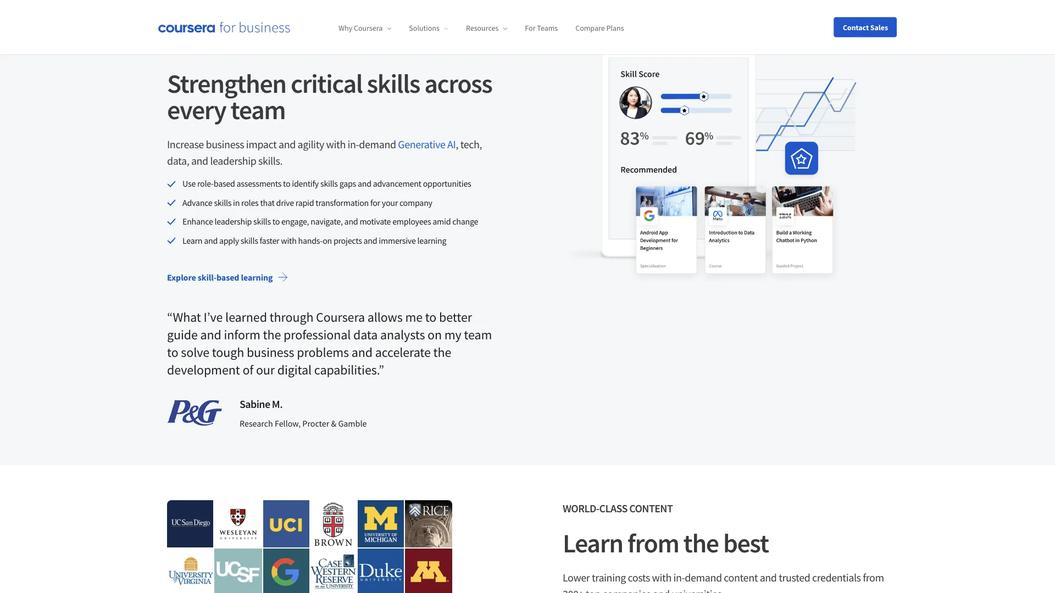 Task type: describe. For each thing, give the bounding box(es) containing it.
team inside what i've learned through coursera allows me to better guide and inform the professional data analysts on my team to solve tough business problems and accelerate the development of our digital capabilities.
[[464, 327, 492, 343]]

amid
[[433, 216, 451, 227]]

assessments
[[237, 178, 281, 189]]

demand inside lower training costs with in-demand content and trusted credentials from 300+ top companies and universities.
[[685, 571, 722, 585]]

and left trusted
[[760, 571, 777, 585]]

motivate
[[360, 216, 391, 227]]

resources link
[[466, 23, 507, 33]]

for
[[370, 197, 380, 208]]

opportunities
[[423, 178, 471, 189]]

employees
[[393, 216, 431, 227]]

employees
[[207, 42, 260, 56]]

and down i've
[[200, 327, 221, 343]]

why coursera link
[[339, 23, 392, 33]]

advance skills in roles that drive rapid transformation for your company
[[182, 197, 432, 208]]

contact
[[843, 22, 869, 32]]

costs
[[628, 571, 650, 585]]

ai
[[447, 137, 456, 151]]

in- inside lower training costs with in-demand content and trusted credentials from 300+ top companies and universities.
[[674, 571, 685, 585]]

, tech, data, and leadership skills.
[[167, 137, 482, 168]]

increase business impact and agility with in-demand generative ai
[[167, 137, 456, 151]]

contact sales button
[[834, 17, 897, 37]]

best
[[723, 527, 769, 560]]

advancement
[[373, 178, 421, 189]]

tough
[[212, 344, 244, 361]]

engage,
[[281, 216, 309, 227]]

learn and apply skills faster with hands-on projects and immersive learning
[[182, 235, 446, 246]]

procter
[[302, 418, 329, 429]]

accelerate
[[375, 344, 431, 361]]

generative
[[398, 137, 445, 151]]

change
[[452, 216, 478, 227]]

fellow,
[[275, 418, 301, 429]]

class
[[599, 502, 628, 516]]

use
[[182, 178, 196, 189]]

coursera for business image
[[158, 22, 290, 33]]

and up projects
[[344, 216, 358, 227]]

critical
[[291, 67, 362, 100]]

upskill employees
[[167, 42, 260, 56]]

for teams
[[525, 23, 558, 33]]

rapid
[[296, 197, 314, 208]]

learn for learn from the best
[[563, 527, 623, 560]]

solutions link
[[409, 23, 448, 33]]

transformation
[[316, 197, 369, 208]]

that
[[260, 197, 275, 208]]

to right the me
[[425, 309, 437, 325]]

1 vertical spatial the
[[433, 344, 451, 361]]

role-
[[197, 178, 214, 189]]

skills.
[[258, 154, 282, 168]]

your
[[382, 197, 398, 208]]

why coursera
[[339, 23, 383, 33]]

coursera inside what i've learned through coursera allows me to better guide and inform the professional data analysts on my team to solve tough business problems and accelerate the development of our digital capabilities.
[[316, 309, 365, 325]]

0 vertical spatial content
[[629, 502, 673, 516]]

universities.
[[672, 588, 724, 594]]

for teams link
[[525, 23, 558, 33]]

0 horizontal spatial demand
[[359, 137, 396, 151]]

better
[[439, 309, 472, 325]]

every
[[167, 93, 226, 126]]

research
[[240, 418, 273, 429]]

world-class content
[[563, 502, 673, 516]]

in
[[233, 197, 240, 208]]

top
[[586, 588, 601, 594]]

0 horizontal spatial on
[[323, 235, 332, 246]]

explore skill-based learning link
[[158, 264, 297, 291]]

on inside what i've learned through coursera allows me to better guide and inform the professional data analysts on my team to solve tough business problems and accelerate the development of our digital capabilities.
[[428, 327, 442, 343]]

world-
[[563, 502, 599, 516]]

capabilities.
[[314, 362, 379, 378]]

use role-based assessments to identify skills gaps and advancement opportunities
[[182, 178, 471, 189]]

training
[[592, 571, 626, 585]]

roles
[[241, 197, 259, 208]]

sabine
[[240, 398, 270, 411]]

with for in-
[[326, 137, 346, 151]]

advance
[[182, 197, 212, 208]]

and down motivate
[[364, 235, 377, 246]]

0 horizontal spatial the
[[263, 327, 281, 343]]

learn for learn and apply skills faster with hands-on projects and immersive learning
[[182, 235, 202, 246]]

compare plans link
[[576, 23, 624, 33]]

with for hands-
[[281, 235, 297, 246]]

problems
[[297, 344, 349, 361]]

0 horizontal spatial business
[[206, 137, 244, 151]]

based for skill-
[[217, 272, 239, 283]]

0 vertical spatial learning
[[417, 235, 446, 246]]

contact sales
[[843, 22, 888, 32]]

300+
[[563, 588, 584, 594]]

with inside lower training costs with in-demand content and trusted credentials from 300+ top companies and universities.
[[652, 571, 672, 585]]

navigate,
[[311, 216, 343, 227]]

increase
[[167, 137, 204, 151]]

what
[[173, 309, 201, 325]]

explore skill-based learning
[[167, 272, 273, 283]]

and right companies
[[653, 588, 670, 594]]

upskill
[[167, 42, 205, 56]]

me
[[405, 309, 423, 325]]

content inside lower training costs with in-demand content and trusted credentials from 300+ top companies and universities.
[[724, 571, 758, 585]]

companies
[[603, 588, 651, 594]]



Task type: vqa. For each thing, say whether or not it's contained in the screenshot.
the topmost demand
yes



Task type: locate. For each thing, give the bounding box(es) containing it.
0 vertical spatial based
[[214, 178, 235, 189]]

solutions
[[409, 23, 440, 33]]

learning down amid
[[417, 235, 446, 246]]

trusted
[[779, 571, 810, 585]]

enhance
[[182, 216, 213, 227]]

0 vertical spatial in-
[[348, 137, 359, 151]]

resources
[[466, 23, 499, 33]]

lower
[[563, 571, 590, 585]]

based up in
[[214, 178, 235, 189]]

1 horizontal spatial demand
[[685, 571, 722, 585]]

for
[[525, 23, 536, 33]]

0 horizontal spatial team
[[231, 93, 285, 126]]

p&g logo image
[[167, 400, 222, 426]]

on
[[323, 235, 332, 246], [428, 327, 442, 343]]

on down navigate,
[[323, 235, 332, 246]]

1 vertical spatial content
[[724, 571, 758, 585]]

based inside the explore skill-based learning "link"
[[217, 272, 239, 283]]

what i've learned through coursera allows me to better guide and inform the professional data analysts on my team to solve tough business problems and accelerate the development of our digital capabilities.
[[167, 309, 492, 378]]

and right gaps at the left top
[[358, 178, 371, 189]]

from right 'credentials'
[[863, 571, 884, 585]]

0 vertical spatial with
[[326, 137, 346, 151]]

team right my
[[464, 327, 492, 343]]

m.
[[272, 398, 283, 411]]

,
[[456, 137, 458, 151]]

apply
[[219, 235, 239, 246]]

2 vertical spatial with
[[652, 571, 672, 585]]

0 vertical spatial the
[[263, 327, 281, 343]]

1 horizontal spatial learn
[[563, 527, 623, 560]]

generative ai link
[[398, 137, 456, 151]]

data
[[353, 327, 378, 343]]

0 horizontal spatial learn
[[182, 235, 202, 246]]

0 horizontal spatial with
[[281, 235, 297, 246]]

agility
[[298, 137, 324, 151]]

explore
[[167, 272, 196, 283]]

demand up universities. at bottom right
[[685, 571, 722, 585]]

1 vertical spatial coursera
[[316, 309, 365, 325]]

leadership down impact
[[210, 154, 256, 168]]

1 horizontal spatial business
[[247, 344, 294, 361]]

0 vertical spatial learn
[[182, 235, 202, 246]]

1 vertical spatial in-
[[674, 571, 685, 585]]

learn from the best
[[563, 527, 769, 560]]

i've
[[204, 309, 223, 325]]

sales
[[871, 22, 888, 32]]

guide
[[167, 327, 198, 343]]

from
[[628, 527, 679, 560], [863, 571, 884, 585]]

and up skills.
[[279, 137, 296, 151]]

&
[[331, 418, 336, 429]]

our
[[256, 362, 275, 378]]

1 horizontal spatial with
[[326, 137, 346, 151]]

strengthen
[[167, 67, 286, 100]]

from inside lower training costs with in-demand content and trusted credentials from 300+ top companies and universities.
[[863, 571, 884, 585]]

to left engage,
[[272, 216, 280, 227]]

0 vertical spatial leadership
[[210, 154, 256, 168]]

1 vertical spatial on
[[428, 327, 442, 343]]

demand up the advancement
[[359, 137, 396, 151]]

learning inside "link"
[[241, 272, 273, 283]]

2 horizontal spatial with
[[652, 571, 672, 585]]

gaps
[[339, 178, 356, 189]]

with right faster
[[281, 235, 297, 246]]

in- up gaps at the left top
[[348, 137, 359, 151]]

based
[[214, 178, 235, 189], [217, 272, 239, 283]]

to
[[283, 178, 290, 189], [272, 216, 280, 227], [425, 309, 437, 325], [167, 344, 178, 361]]

business up our
[[247, 344, 294, 361]]

learning down faster
[[241, 272, 273, 283]]

coursera right why
[[354, 23, 383, 33]]

why
[[339, 23, 352, 33]]

to left identify
[[283, 178, 290, 189]]

1 vertical spatial team
[[464, 327, 492, 343]]

1 vertical spatial with
[[281, 235, 297, 246]]

plans
[[606, 23, 624, 33]]

0 vertical spatial team
[[231, 93, 285, 126]]

1 vertical spatial learning
[[241, 272, 273, 283]]

on left my
[[428, 327, 442, 343]]

0 vertical spatial on
[[323, 235, 332, 246]]

based for role-
[[214, 178, 235, 189]]

1 vertical spatial business
[[247, 344, 294, 361]]

and inside , tech, data, and leadership skills.
[[191, 154, 208, 168]]

the down the through
[[263, 327, 281, 343]]

1 horizontal spatial in-
[[674, 571, 685, 585]]

content
[[629, 502, 673, 516], [724, 571, 758, 585]]

compare plans
[[576, 23, 624, 33]]

in- up universities. at bottom right
[[674, 571, 685, 585]]

immersive
[[379, 235, 416, 246]]

and right 'data,'
[[191, 154, 208, 168]]

skills inside the strengthen critical skills  across every team
[[367, 67, 420, 100]]

strengthen critical skills  across every team
[[167, 67, 492, 126]]

tech,
[[460, 137, 482, 151]]

2 horizontal spatial the
[[683, 527, 719, 560]]

credentials
[[812, 571, 861, 585]]

and left apply
[[204, 235, 218, 246]]

based down apply
[[217, 272, 239, 283]]

1 horizontal spatial team
[[464, 327, 492, 343]]

from up costs on the bottom
[[628, 527, 679, 560]]

0 vertical spatial demand
[[359, 137, 396, 151]]

lower training costs with in-demand content and trusted credentials from 300+ top companies and universities.
[[563, 571, 884, 594]]

2 vertical spatial the
[[683, 527, 719, 560]]

learn
[[182, 235, 202, 246], [563, 527, 623, 560]]

1 vertical spatial learn
[[563, 527, 623, 560]]

leadership down in
[[215, 216, 252, 227]]

with
[[326, 137, 346, 151], [281, 235, 297, 246], [652, 571, 672, 585]]

digital
[[277, 362, 312, 378]]

across
[[424, 67, 492, 100]]

0 horizontal spatial from
[[628, 527, 679, 560]]

0 vertical spatial from
[[628, 527, 679, 560]]

the
[[263, 327, 281, 343], [433, 344, 451, 361], [683, 527, 719, 560]]

learn down world-
[[563, 527, 623, 560]]

with right costs on the bottom
[[652, 571, 672, 585]]

through
[[270, 309, 313, 325]]

in-
[[348, 137, 359, 151], [674, 571, 685, 585]]

the down my
[[433, 344, 451, 361]]

and
[[279, 137, 296, 151], [191, 154, 208, 168], [358, 178, 371, 189], [344, 216, 358, 227], [204, 235, 218, 246], [364, 235, 377, 246], [200, 327, 221, 343], [352, 344, 373, 361], [760, 571, 777, 585], [653, 588, 670, 594]]

allows
[[368, 309, 403, 325]]

and down the data
[[352, 344, 373, 361]]

enhance leadership skills to engage, navigate, and motivate employees amid change
[[182, 216, 478, 227]]

to down guide
[[167, 344, 178, 361]]

business inside what i've learned through coursera allows me to better guide and inform the professional data analysts on my team to solve tough business problems and accelerate the development of our digital capabilities.
[[247, 344, 294, 361]]

leadership
[[210, 154, 256, 168], [215, 216, 252, 227]]

projects
[[334, 235, 362, 246]]

business left impact
[[206, 137, 244, 151]]

1 horizontal spatial on
[[428, 327, 442, 343]]

learned
[[225, 309, 267, 325]]

0 horizontal spatial learning
[[241, 272, 273, 283]]

team inside the strengthen critical skills  across every team
[[231, 93, 285, 126]]

team up impact
[[231, 93, 285, 126]]

development
[[167, 362, 240, 378]]

identify
[[292, 178, 319, 189]]

with right agility
[[326, 137, 346, 151]]

demand
[[359, 137, 396, 151], [685, 571, 722, 585]]

1 horizontal spatial content
[[724, 571, 758, 585]]

my
[[444, 327, 461, 343]]

1 vertical spatial demand
[[685, 571, 722, 585]]

inform
[[224, 327, 260, 343]]

the up lower training costs with in-demand content and trusted credentials from 300+ top companies and universities. on the bottom right
[[683, 527, 719, 560]]

1 vertical spatial from
[[863, 571, 884, 585]]

leadership inside , tech, data, and leadership skills.
[[210, 154, 256, 168]]

hands-
[[298, 235, 323, 246]]

skill-
[[198, 272, 217, 283]]

learn down enhance
[[182, 235, 202, 246]]

professional
[[284, 327, 351, 343]]

0 horizontal spatial in-
[[348, 137, 359, 151]]

gamble
[[338, 418, 367, 429]]

content up learn from the best
[[629, 502, 673, 516]]

drive
[[276, 197, 294, 208]]

compare
[[576, 23, 605, 33]]

of
[[243, 362, 254, 378]]

0 horizontal spatial content
[[629, 502, 673, 516]]

0 vertical spatial coursera
[[354, 23, 383, 33]]

content down best
[[724, 571, 758, 585]]

1 horizontal spatial from
[[863, 571, 884, 585]]

sabine m.
[[240, 398, 283, 411]]

1 vertical spatial leadership
[[215, 216, 252, 227]]

coursera up the professional
[[316, 309, 365, 325]]

faster
[[260, 235, 279, 246]]

0 vertical spatial business
[[206, 137, 244, 151]]

illustration of the coursera skills-first platform image
[[563, 40, 888, 286]]

1 horizontal spatial the
[[433, 344, 451, 361]]

analysts
[[380, 327, 425, 343]]

1 horizontal spatial learning
[[417, 235, 446, 246]]

1 vertical spatial based
[[217, 272, 239, 283]]



